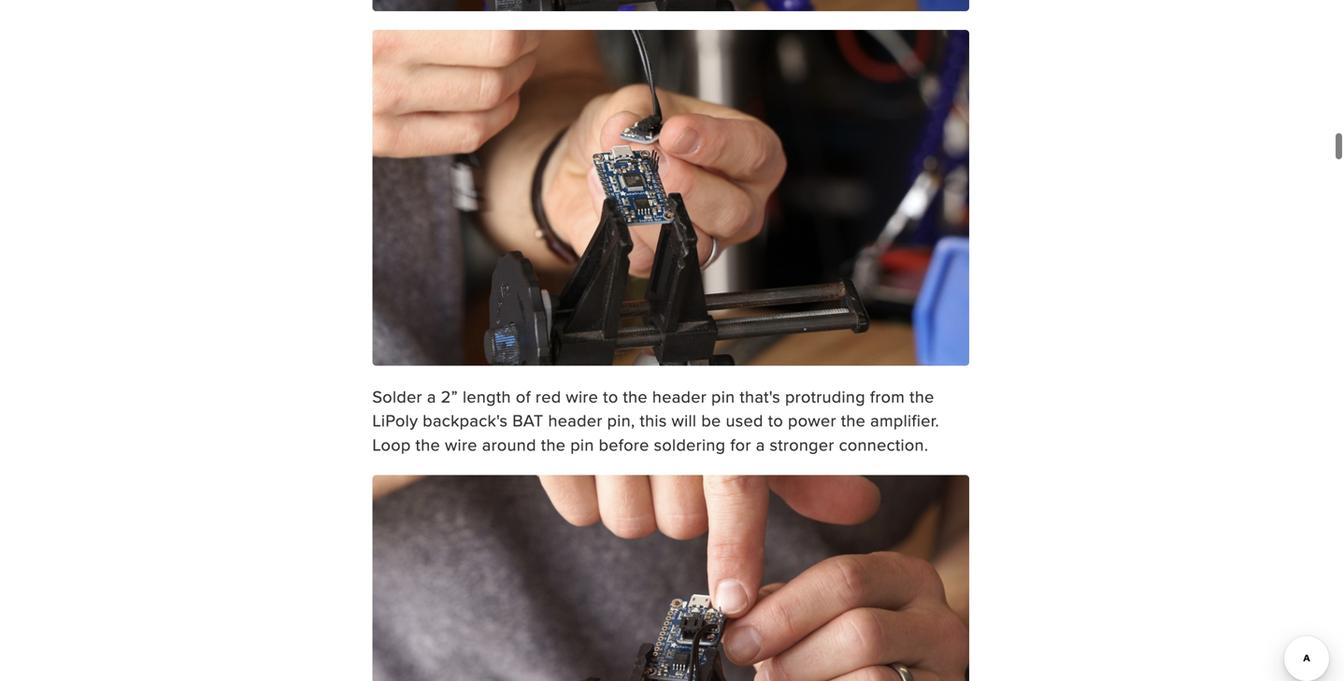 Task type: locate. For each thing, give the bounding box(es) containing it.
1 vertical spatial pin
[[571, 433, 594, 457]]

the up this
[[623, 385, 648, 409]]

the up the amplifier.
[[910, 385, 935, 409]]

around
[[482, 433, 537, 457]]

solder
[[373, 385, 423, 409]]

1 horizontal spatial to
[[768, 409, 784, 433]]

backpack's
[[423, 409, 508, 433]]

1 vertical spatial to
[[768, 409, 784, 433]]

pin down header pin,
[[571, 433, 594, 457]]

that's
[[740, 385, 781, 409]]

1 vertical spatial a
[[756, 433, 765, 457]]

a
[[427, 385, 436, 409], [756, 433, 765, 457]]

protruding
[[785, 385, 866, 409]]

the
[[623, 385, 648, 409], [910, 385, 935, 409], [841, 409, 866, 433], [416, 433, 440, 457], [541, 433, 566, 457]]

0 vertical spatial wire
[[566, 385, 599, 409]]

a right for
[[756, 433, 765, 457]]

wire down backpack's
[[445, 433, 478, 457]]

power
[[788, 409, 837, 433]]

length
[[463, 385, 511, 409]]

used
[[726, 409, 764, 433]]

header pin,
[[548, 409, 635, 433]]

before
[[599, 433, 650, 457]]

pin up "be" at the bottom right
[[712, 385, 735, 409]]

this
[[640, 409, 667, 433]]

soldering
[[654, 433, 726, 457]]

1 vertical spatial wire
[[445, 433, 478, 457]]

0 horizontal spatial to
[[603, 385, 619, 409]]

to down that's
[[768, 409, 784, 433]]

of
[[516, 385, 531, 409]]

loop
[[373, 433, 411, 457]]

0 horizontal spatial wire
[[445, 433, 478, 457]]

1 horizontal spatial a
[[756, 433, 765, 457]]

bat
[[513, 409, 544, 433]]

solder a 2" length of red wire to the header pin that's protruding from the lipoly backpack's bat header pin, this will be used to power the amplifier. loop the wire around the pin before soldering for a stronger connection.
[[373, 385, 940, 457]]

amplifier.
[[871, 409, 940, 433]]

1 horizontal spatial wire
[[566, 385, 599, 409]]

a left 2"
[[427, 385, 436, 409]]

wire up header pin,
[[566, 385, 599, 409]]

to
[[603, 385, 619, 409], [768, 409, 784, 433]]

to up header pin,
[[603, 385, 619, 409]]

wire
[[566, 385, 599, 409], [445, 433, 478, 457]]

be
[[702, 409, 722, 433]]

the right loop
[[416, 433, 440, 457]]

0 vertical spatial pin
[[712, 385, 735, 409]]

0 vertical spatial a
[[427, 385, 436, 409]]

lipoly
[[373, 409, 418, 433]]

header
[[653, 385, 707, 409]]

pin
[[712, 385, 735, 409], [571, 433, 594, 457]]

0 vertical spatial to
[[603, 385, 619, 409]]



Task type: vqa. For each thing, say whether or not it's contained in the screenshot.
wire
yes



Task type: describe. For each thing, give the bounding box(es) containing it.
1 horizontal spatial pin
[[712, 385, 735, 409]]

the down bat
[[541, 433, 566, 457]]

0 horizontal spatial pin
[[571, 433, 594, 457]]

will
[[672, 409, 697, 433]]

red
[[536, 385, 561, 409]]

image: hacks_afchewcomp_v001_9100.jpg element
[[373, 0, 970, 11]]

hacks_afchewcomp_v001_9432.jpg image
[[373, 476, 970, 682]]

hacks_afchewcomp_v001_9225.jpg image
[[373, 30, 970, 366]]

2"
[[441, 385, 458, 409]]

stronger
[[770, 433, 835, 457]]

the down protruding
[[841, 409, 866, 433]]

from
[[871, 385, 905, 409]]

0 horizontal spatial a
[[427, 385, 436, 409]]

connection.
[[839, 433, 929, 457]]

for
[[731, 433, 752, 457]]



